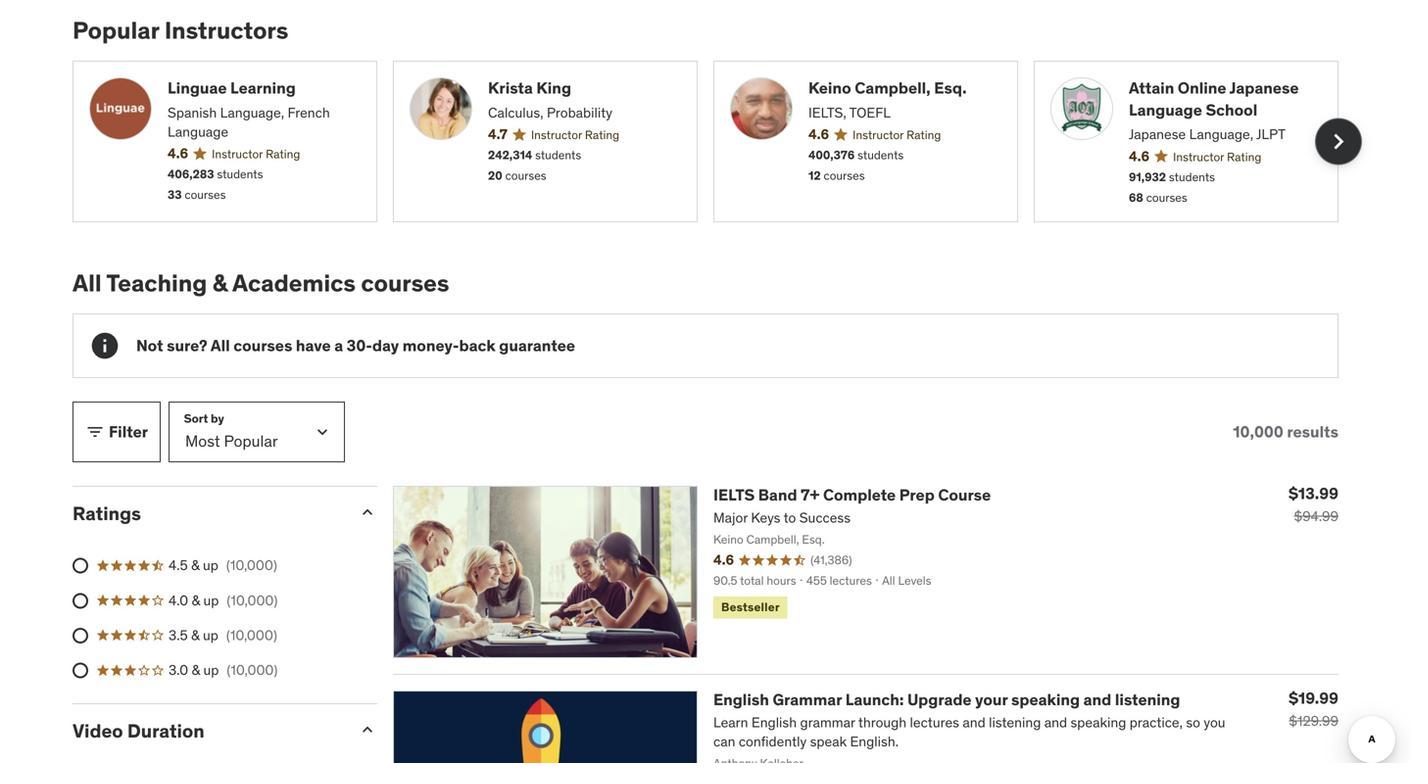 Task type: vqa. For each thing, say whether or not it's contained in the screenshot.


Task type: locate. For each thing, give the bounding box(es) containing it.
students right the 406,283
[[217, 167, 263, 182]]

keino campbell, esq. link
[[809, 77, 1002, 99]]

students down probability
[[535, 148, 582, 163]]

instructor rating for language
[[1174, 149, 1262, 164]]

courses down '400,376'
[[824, 168, 865, 183]]

japanese up 'school' on the right top of page
[[1230, 78, 1300, 98]]

0 horizontal spatial language
[[168, 123, 229, 141]]

20
[[488, 168, 503, 183]]

33
[[168, 187, 182, 203]]

1 horizontal spatial small image
[[358, 721, 377, 740]]

language inside attain online japanese language school japanese language, jlpt
[[1129, 100, 1203, 120]]

courses down the 91,932
[[1147, 190, 1188, 205]]

learning
[[230, 78, 296, 98]]

4.6 up the 406,283
[[168, 145, 188, 162]]

rating down probability
[[585, 127, 620, 143]]

$94.99
[[1295, 508, 1339, 525]]

small image
[[358, 503, 377, 523]]

up right '4.0'
[[203, 592, 219, 610]]

0 horizontal spatial japanese
[[1129, 126, 1187, 143]]

0 vertical spatial japanese
[[1230, 78, 1300, 98]]

small image
[[85, 423, 105, 442], [358, 721, 377, 740]]

up for 3.0 & up
[[203, 662, 219, 679]]

1 horizontal spatial language,
[[1190, 126, 1254, 143]]

3.0 & up (10,000)
[[169, 662, 278, 679]]

instructor rating down the toefl
[[853, 127, 942, 143]]

4.7
[[488, 125, 508, 143]]

0 horizontal spatial 4.6
[[168, 145, 188, 162]]

grammar
[[773, 690, 842, 710]]

courses inside 400,376 students 12 courses
[[824, 168, 865, 183]]

language, inside linguae learning spanish language, french language
[[220, 104, 284, 121]]

instructor up 91,932 students 68 courses
[[1174, 149, 1225, 164]]

& right '4.0'
[[192, 592, 200, 610]]

& right 3.0 at left
[[192, 662, 200, 679]]

&
[[212, 269, 228, 298], [191, 557, 200, 575], [192, 592, 200, 610], [191, 627, 200, 645], [192, 662, 200, 679]]

not sure? all courses have a 30-day money-back guarantee
[[136, 336, 576, 356]]

probability
[[547, 104, 613, 121]]

all
[[73, 269, 102, 298], [211, 336, 230, 356]]

0 horizontal spatial language,
[[220, 104, 284, 121]]

toefl
[[850, 104, 891, 121]]

406,283
[[168, 167, 214, 182]]

up for 3.5 & up
[[203, 627, 219, 645]]

& right 3.5 in the bottom of the page
[[191, 627, 200, 645]]

instructor
[[531, 127, 582, 143], [853, 127, 904, 143], [212, 147, 263, 162], [1174, 149, 1225, 164]]

attain online japanese language school japanese language, jlpt
[[1129, 78, 1300, 143]]

king
[[537, 78, 572, 98]]

instructor down probability
[[531, 127, 582, 143]]

(10,000) up 3.5 & up (10,000) at the left bottom
[[227, 592, 278, 610]]

ielts
[[714, 485, 755, 505]]

japanese
[[1230, 78, 1300, 98], [1129, 126, 1187, 143]]

1 horizontal spatial language
[[1129, 100, 1203, 120]]

courses inside 242,314 students 20 courses
[[506, 168, 547, 183]]

instructor rating
[[531, 127, 620, 143], [853, 127, 942, 143], [212, 147, 300, 162], [1174, 149, 1262, 164]]

courses for probability
[[506, 168, 547, 183]]

up right 3.0 at left
[[203, 662, 219, 679]]

band
[[759, 485, 798, 505]]

$19.99
[[1289, 689, 1339, 709]]

1 vertical spatial japanese
[[1129, 126, 1187, 143]]

0 vertical spatial language
[[1129, 100, 1203, 120]]

rating for language
[[1228, 149, 1262, 164]]

instructor rating down attain online japanese language school japanese language, jlpt
[[1174, 149, 1262, 164]]

complete
[[824, 485, 896, 505]]

jlpt
[[1257, 126, 1286, 143]]

courses
[[506, 168, 547, 183], [824, 168, 865, 183], [185, 187, 226, 203], [1147, 190, 1188, 205], [361, 269, 450, 298], [234, 336, 292, 356]]

popular
[[73, 16, 159, 45]]

rating
[[585, 127, 620, 143], [907, 127, 942, 143], [266, 147, 300, 162], [1228, 149, 1262, 164]]

instructor down the toefl
[[853, 127, 904, 143]]

30-
[[347, 336, 372, 356]]

courses down 242,314
[[506, 168, 547, 183]]

4.5
[[169, 557, 188, 575]]

not
[[136, 336, 163, 356]]

0 vertical spatial language,
[[220, 104, 284, 121]]

rating for language,
[[266, 147, 300, 162]]

campbell,
[[855, 78, 931, 98]]

prep
[[900, 485, 935, 505]]

& right 4.5
[[191, 557, 200, 575]]

0 vertical spatial small image
[[85, 423, 105, 442]]

up for 4.0 & up
[[203, 592, 219, 610]]

rating down jlpt
[[1228, 149, 1262, 164]]

242,314
[[488, 148, 533, 163]]

4.6
[[809, 125, 830, 143], [168, 145, 188, 162], [1129, 147, 1150, 165]]

courses down the 406,283
[[185, 187, 226, 203]]

krista king calculus, probability
[[488, 78, 613, 121]]

teaching
[[106, 269, 207, 298]]

language inside linguae learning spanish language, french language
[[168, 123, 229, 141]]

students inside 406,283 students 33 courses
[[217, 167, 263, 182]]

up for 4.5 & up
[[203, 557, 219, 575]]

video duration button
[[73, 720, 342, 743]]

(10,000)
[[226, 557, 277, 575], [227, 592, 278, 610], [226, 627, 277, 645], [227, 662, 278, 679]]

rating down keino campbell, esq. link
[[907, 127, 942, 143]]

language, down learning at left
[[220, 104, 284, 121]]

all right sure?
[[211, 336, 230, 356]]

91,932 students 68 courses
[[1129, 170, 1216, 205]]

4 up from the top
[[203, 662, 219, 679]]

courses inside 406,283 students 33 courses
[[185, 187, 226, 203]]

all left teaching
[[73, 269, 102, 298]]

1 up from the top
[[203, 557, 219, 575]]

instructor rating down probability
[[531, 127, 620, 143]]

next image
[[1324, 126, 1355, 157]]

language down spanish
[[168, 123, 229, 141]]

3.5 & up (10,000)
[[169, 627, 277, 645]]

students inside 400,376 students 12 courses
[[858, 148, 904, 163]]

(10,000) down 3.5 & up (10,000) at the left bottom
[[227, 662, 278, 679]]

(10,000) for 4.5 & up (10,000)
[[226, 557, 277, 575]]

3 up from the top
[[203, 627, 219, 645]]

language down attain
[[1129, 100, 1203, 120]]

3.0
[[169, 662, 188, 679]]

3.5
[[169, 627, 188, 645]]

1 vertical spatial language,
[[1190, 126, 1254, 143]]

krista king link
[[488, 77, 681, 99]]

and
[[1084, 690, 1112, 710]]

students down the toefl
[[858, 148, 904, 163]]

students inside 242,314 students 20 courses
[[535, 148, 582, 163]]

instructor for ielts,
[[853, 127, 904, 143]]

instructor up 406,283 students 33 courses
[[212, 147, 263, 162]]

instructor rating for language,
[[212, 147, 300, 162]]

rating down french
[[266, 147, 300, 162]]

ielts band 7+ complete prep course link
[[714, 485, 991, 505]]

up right 4.5
[[203, 557, 219, 575]]

$129.99
[[1290, 713, 1339, 730]]

68
[[1129, 190, 1144, 205]]

instructor for probability
[[531, 127, 582, 143]]

students right the 91,932
[[1170, 170, 1216, 185]]

video duration
[[73, 720, 205, 743]]

instructor rating down linguae learning spanish language, french language
[[212, 147, 300, 162]]

students for language,
[[217, 167, 263, 182]]

popular instructors
[[73, 16, 289, 45]]

students
[[535, 148, 582, 163], [858, 148, 904, 163], [217, 167, 263, 182], [1170, 170, 1216, 185]]

keino campbell, esq. ielts, toefl
[[809, 78, 967, 121]]

up
[[203, 557, 219, 575], [203, 592, 219, 610], [203, 627, 219, 645], [203, 662, 219, 679]]

2 up from the top
[[203, 592, 219, 610]]

students for ielts,
[[858, 148, 904, 163]]

language
[[1129, 100, 1203, 120], [168, 123, 229, 141]]

1 horizontal spatial 4.6
[[809, 125, 830, 143]]

students inside 91,932 students 68 courses
[[1170, 170, 1216, 185]]

japanese up the 91,932
[[1129, 126, 1187, 143]]

up right 3.5 in the bottom of the page
[[203, 627, 219, 645]]

0 vertical spatial all
[[73, 269, 102, 298]]

language,
[[220, 104, 284, 121], [1190, 126, 1254, 143]]

4.6 up the 91,932
[[1129, 147, 1150, 165]]

1 horizontal spatial all
[[211, 336, 230, 356]]

course
[[939, 485, 991, 505]]

instructor rating for ielts,
[[853, 127, 942, 143]]

$13.99
[[1289, 484, 1339, 504]]

a
[[335, 336, 343, 356]]

2 horizontal spatial 4.6
[[1129, 147, 1150, 165]]

1 vertical spatial language
[[168, 123, 229, 141]]

students for language
[[1170, 170, 1216, 185]]

instructors
[[165, 16, 289, 45]]

(10,000) up 4.0 & up (10,000)
[[226, 557, 277, 575]]

language, down 'school' on the right top of page
[[1190, 126, 1254, 143]]

calculus,
[[488, 104, 544, 121]]

language, inside attain online japanese language school japanese language, jlpt
[[1190, 126, 1254, 143]]

attain
[[1129, 78, 1175, 98]]

courses inside 91,932 students 68 courses
[[1147, 190, 1188, 205]]

linguae learning spanish language, french language
[[168, 78, 330, 141]]

students for probability
[[535, 148, 582, 163]]

4.6 down ielts,
[[809, 125, 830, 143]]

(10,000) down 4.0 & up (10,000)
[[226, 627, 277, 645]]

0 horizontal spatial small image
[[85, 423, 105, 442]]



Task type: describe. For each thing, give the bounding box(es) containing it.
sure?
[[167, 336, 208, 356]]

academics
[[232, 269, 356, 298]]

(10,000) for 3.0 & up (10,000)
[[227, 662, 278, 679]]

1 horizontal spatial japanese
[[1230, 78, 1300, 98]]

courses for language,
[[185, 187, 226, 203]]

400,376
[[809, 148, 855, 163]]

linguae learning link
[[168, 77, 361, 99]]

english grammar launch: upgrade your speaking and listening
[[714, 690, 1181, 710]]

406,283 students 33 courses
[[168, 167, 263, 203]]

upgrade
[[908, 690, 972, 710]]

4.6 for ielts,
[[809, 125, 830, 143]]

video
[[73, 720, 123, 743]]

7+
[[801, 485, 820, 505]]

instructor for language,
[[212, 147, 263, 162]]

ielts band 7+ complete prep course
[[714, 485, 991, 505]]

have
[[296, 336, 331, 356]]

1 vertical spatial small image
[[358, 721, 377, 740]]

day
[[372, 336, 399, 356]]

courses for ielts,
[[824, 168, 865, 183]]

linguae
[[168, 78, 227, 98]]

(10,000) for 3.5 & up (10,000)
[[226, 627, 277, 645]]

rating for probability
[[585, 127, 620, 143]]

400,376 students 12 courses
[[809, 148, 904, 183]]

filter
[[109, 422, 148, 442]]

4.6 for language,
[[168, 145, 188, 162]]

esq.
[[935, 78, 967, 98]]

duration
[[127, 720, 205, 743]]

& for 4.0
[[192, 592, 200, 610]]

listening
[[1116, 690, 1181, 710]]

& for 3.0
[[192, 662, 200, 679]]

courses left have
[[234, 336, 292, 356]]

courses up day
[[361, 269, 450, 298]]

french
[[288, 104, 330, 121]]

& for 3.5
[[191, 627, 200, 645]]

guarantee
[[499, 336, 576, 356]]

10,000
[[1234, 422, 1284, 442]]

(10,000) for 4.0 & up (10,000)
[[227, 592, 278, 610]]

all teaching & academics courses
[[73, 269, 450, 298]]

rating for ielts,
[[907, 127, 942, 143]]

10,000 results status
[[1234, 422, 1339, 442]]

12
[[809, 168, 821, 183]]

instructor for language
[[1174, 149, 1225, 164]]

& right teaching
[[212, 269, 228, 298]]

4.6 for language
[[1129, 147, 1150, 165]]

242,314 students 20 courses
[[488, 148, 582, 183]]

$19.99 $129.99
[[1289, 689, 1339, 730]]

4.5 & up (10,000)
[[169, 557, 277, 575]]

small image inside filter button
[[85, 423, 105, 442]]

& for 4.5
[[191, 557, 200, 575]]

speaking
[[1012, 690, 1081, 710]]

ielts,
[[809, 104, 847, 121]]

keino
[[809, 78, 852, 98]]

carousel element
[[73, 61, 1363, 223]]

filter button
[[73, 402, 161, 463]]

10,000 results
[[1234, 422, 1339, 442]]

courses for language
[[1147, 190, 1188, 205]]

launch:
[[846, 690, 904, 710]]

ratings
[[73, 502, 141, 525]]

0 horizontal spatial all
[[73, 269, 102, 298]]

english grammar launch: upgrade your speaking and listening link
[[714, 690, 1181, 710]]

4.0
[[169, 592, 188, 610]]

instructor rating for probability
[[531, 127, 620, 143]]

english
[[714, 690, 770, 710]]

money-
[[403, 336, 459, 356]]

1 vertical spatial all
[[211, 336, 230, 356]]

krista
[[488, 78, 533, 98]]

$13.99 $94.99
[[1289, 484, 1339, 525]]

spanish
[[168, 104, 217, 121]]

back
[[459, 336, 496, 356]]

attain online japanese language school link
[[1129, 77, 1323, 121]]

school
[[1206, 100, 1258, 120]]

your
[[976, 690, 1008, 710]]

popular instructors element
[[73, 16, 1363, 223]]

results
[[1288, 422, 1339, 442]]

online
[[1178, 78, 1227, 98]]

91,932
[[1129, 170, 1167, 185]]

4.0 & up (10,000)
[[169, 592, 278, 610]]

ratings button
[[73, 502, 342, 525]]



